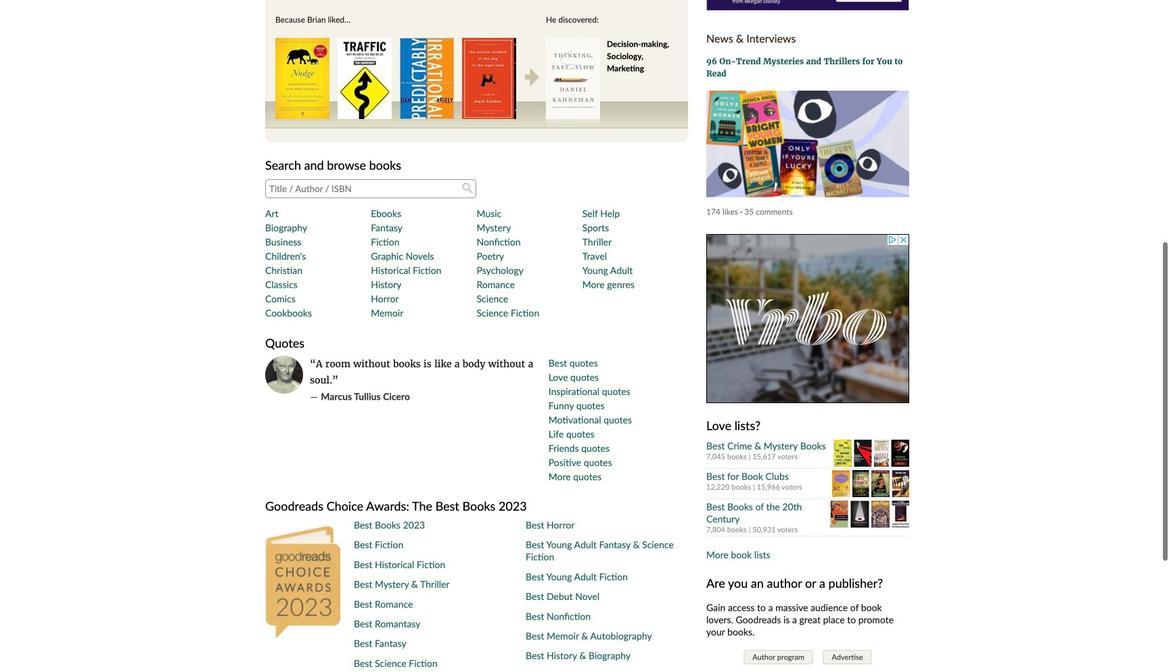 Task type: locate. For each thing, give the bounding box(es) containing it.
the curious incident of the dog in the night-time by mark haddon image
[[462, 38, 516, 119]]

thinking, fast and slow by daniel kahneman image
[[546, 38, 600, 119]]

angels & demons by dan       brown image
[[874, 440, 889, 467]]

2023 goodreads choice awards image
[[265, 519, 354, 639]]

1 vertical spatial advertisement element
[[706, 234, 909, 403]]

&rarr; image
[[525, 68, 539, 87]]

the girl with the dragon tattoo by stieg larsson image
[[834, 440, 852, 467]]

the great gatsby by f. scott fitzgerald image
[[892, 501, 909, 528]]

the book thief by markus zusak image
[[892, 470, 909, 497]]

0 vertical spatial advertisement element
[[706, 0, 909, 11]]

advertisement element
[[706, 0, 909, 11], [706, 234, 909, 403]]

predictably irrational by dan ariely image
[[400, 38, 454, 119]]



Task type: describe. For each thing, give the bounding box(es) containing it.
nudge by richard h. thaler image
[[275, 38, 330, 119]]

marcus tullius cicero image
[[265, 356, 303, 394]]

traffic by tom vanderbilt image
[[338, 38, 392, 119]]

1 advertisement element from the top
[[706, 0, 909, 11]]

96 on-trend mysteries and thrillers for you to read image
[[706, 91, 909, 197]]

search image
[[462, 183, 473, 194]]

rebecca by daphne du maurier image
[[891, 440, 909, 467]]

to kill a mockingbird by harper lee image
[[831, 501, 848, 528]]

Title / Author / ISBN text field
[[265, 179, 476, 198]]

the help by kathryn stockett image
[[832, 470, 850, 497]]

water for elephants by sara gruen image
[[872, 470, 890, 497]]

and then there were none by agatha christie image
[[854, 440, 872, 467]]

the kite runner by khaled hosseini image
[[853, 470, 869, 497]]

harry potter and the sorcerer's stone by j.k. rowling image
[[872, 501, 890, 528]]

1984 by george orwell image
[[851, 501, 869, 528]]

2 advertisement element from the top
[[706, 234, 909, 403]]



Task type: vqa. For each thing, say whether or not it's contained in the screenshot.
the they at the left of page
no



